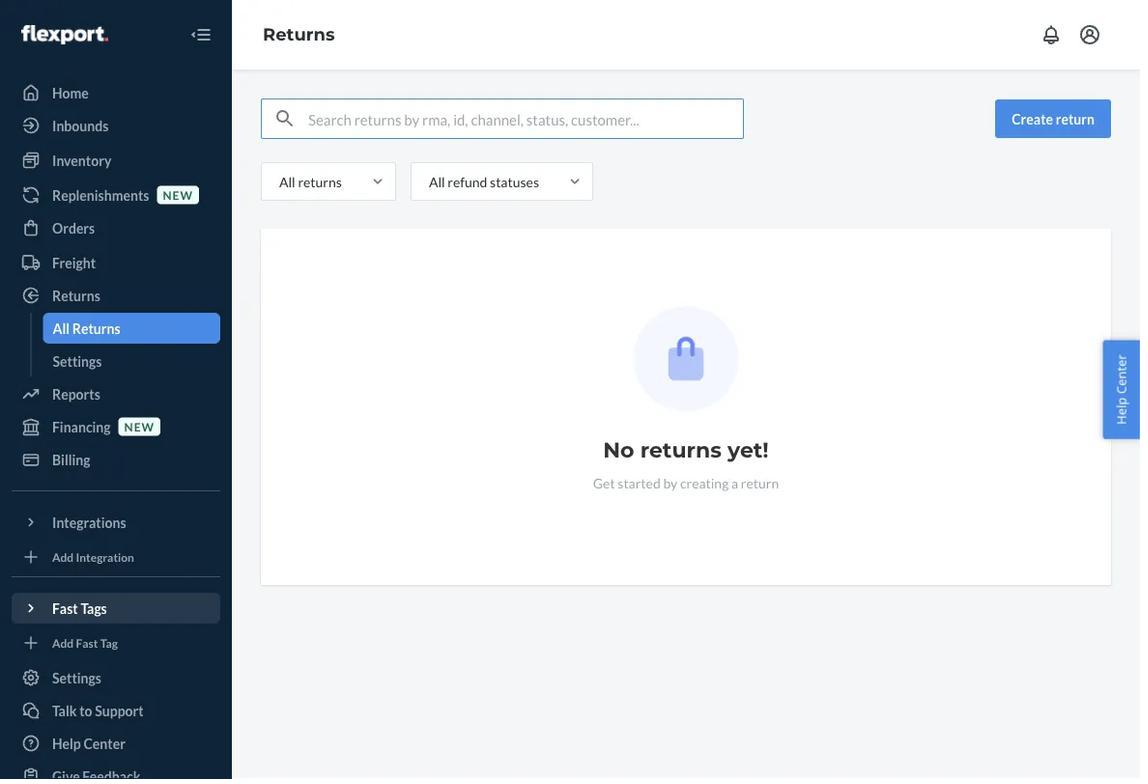 Task type: locate. For each thing, give the bounding box(es) containing it.
return right create
[[1056, 111, 1095, 127]]

0 horizontal spatial return
[[741, 475, 779, 491]]

0 vertical spatial center
[[1113, 355, 1130, 394]]

returns
[[298, 173, 342, 190], [641, 437, 722, 463]]

started
[[618, 475, 661, 491]]

settings up to
[[52, 670, 101, 687]]

return inside button
[[1056, 111, 1095, 127]]

tags
[[81, 601, 107, 617]]

return
[[1056, 111, 1095, 127], [741, 475, 779, 491]]

1 vertical spatial settings
[[52, 670, 101, 687]]

no returns yet!
[[603, 437, 769, 463]]

settings
[[53, 353, 102, 370], [52, 670, 101, 687]]

add for add integration
[[52, 550, 74, 564]]

1 add from the top
[[52, 550, 74, 564]]

all for all returns
[[279, 173, 295, 190]]

0 horizontal spatial returns link
[[12, 280, 220, 311]]

1 horizontal spatial all
[[279, 173, 295, 190]]

settings link up talk to support button
[[12, 663, 220, 694]]

1 horizontal spatial returns link
[[263, 24, 335, 45]]

home
[[52, 85, 89, 101]]

2 settings from the top
[[52, 670, 101, 687]]

returns for no
[[641, 437, 722, 463]]

0 vertical spatial add
[[52, 550, 74, 564]]

add integration
[[52, 550, 134, 564]]

help center
[[1113, 355, 1130, 425], [52, 736, 126, 752]]

all
[[279, 173, 295, 190], [429, 173, 445, 190], [53, 320, 70, 337]]

0 horizontal spatial returns
[[298, 173, 342, 190]]

integrations
[[52, 515, 126, 531]]

all for all returns
[[53, 320, 70, 337]]

0 vertical spatial fast
[[52, 601, 78, 617]]

new down reports link
[[124, 420, 155, 434]]

0 horizontal spatial new
[[124, 420, 155, 434]]

1 vertical spatial help center
[[52, 736, 126, 752]]

by
[[663, 475, 678, 491]]

freight
[[52, 255, 96, 271]]

create return
[[1012, 111, 1095, 127]]

orders
[[52, 220, 95, 236]]

creating
[[680, 475, 729, 491]]

0 vertical spatial settings link
[[43, 346, 220, 377]]

add left integration
[[52, 550, 74, 564]]

settings link down all returns link
[[43, 346, 220, 377]]

Search returns by rma, id, channel, status, customer... text field
[[308, 100, 743, 138]]

2 vertical spatial returns
[[72, 320, 120, 337]]

0 horizontal spatial all
[[53, 320, 70, 337]]

0 vertical spatial new
[[163, 188, 193, 202]]

returns
[[263, 24, 335, 45], [52, 288, 100, 304], [72, 320, 120, 337]]

1 horizontal spatial returns
[[641, 437, 722, 463]]

1 horizontal spatial help
[[1113, 398, 1130, 425]]

center inside button
[[1113, 355, 1130, 394]]

tag
[[100, 636, 118, 650]]

0 vertical spatial settings
[[53, 353, 102, 370]]

2 add from the top
[[52, 636, 74, 650]]

help inside button
[[1113, 398, 1130, 425]]

fast
[[52, 601, 78, 617], [76, 636, 98, 650]]

1 vertical spatial fast
[[76, 636, 98, 650]]

return right the a
[[741, 475, 779, 491]]

1 vertical spatial help
[[52, 736, 81, 752]]

1 vertical spatial new
[[124, 420, 155, 434]]

fast left tag
[[76, 636, 98, 650]]

0 horizontal spatial help
[[52, 736, 81, 752]]

fast left tags
[[52, 601, 78, 617]]

1 horizontal spatial return
[[1056, 111, 1095, 127]]

0 vertical spatial returns
[[298, 173, 342, 190]]

empty list image
[[634, 306, 739, 412]]

new up "orders" link
[[163, 188, 193, 202]]

close navigation image
[[189, 23, 213, 46]]

integration
[[76, 550, 134, 564]]

add down fast tags
[[52, 636, 74, 650]]

new
[[163, 188, 193, 202], [124, 420, 155, 434]]

add inside "add fast tag" link
[[52, 636, 74, 650]]

all returns
[[279, 173, 342, 190]]

1 vertical spatial returns
[[52, 288, 100, 304]]

all inside all returns link
[[53, 320, 70, 337]]

fast inside fast tags dropdown button
[[52, 601, 78, 617]]

returns link
[[263, 24, 335, 45], [12, 280, 220, 311]]

replenishments
[[52, 187, 149, 203]]

reports link
[[12, 379, 220, 410]]

add fast tag link
[[12, 632, 220, 655]]

get started by creating a return
[[593, 475, 779, 491]]

help
[[1113, 398, 1130, 425], [52, 736, 81, 752]]

add
[[52, 550, 74, 564], [52, 636, 74, 650]]

1 horizontal spatial help center
[[1113, 355, 1130, 425]]

talk to support
[[52, 703, 144, 720]]

1 vertical spatial center
[[84, 736, 126, 752]]

all returns
[[53, 320, 120, 337]]

1 horizontal spatial new
[[163, 188, 193, 202]]

center
[[1113, 355, 1130, 394], [84, 736, 126, 752]]

1 vertical spatial returns
[[641, 437, 722, 463]]

0 vertical spatial help center
[[1113, 355, 1130, 425]]

settings up 'reports'
[[53, 353, 102, 370]]

0 vertical spatial return
[[1056, 111, 1095, 127]]

0 vertical spatial help
[[1113, 398, 1130, 425]]

financing
[[52, 419, 111, 435]]

1 horizontal spatial center
[[1113, 355, 1130, 394]]

settings link
[[43, 346, 220, 377], [12, 663, 220, 694]]

2 horizontal spatial all
[[429, 173, 445, 190]]

1 vertical spatial return
[[741, 475, 779, 491]]

statuses
[[490, 173, 539, 190]]

a
[[732, 475, 739, 491]]

add integration link
[[12, 546, 220, 569]]

1 vertical spatial add
[[52, 636, 74, 650]]

inbounds link
[[12, 110, 220, 141]]

add inside add integration link
[[52, 550, 74, 564]]



Task type: vqa. For each thing, say whether or not it's contained in the screenshot.
Priority
no



Task type: describe. For each thing, give the bounding box(es) containing it.
all refund statuses
[[429, 173, 539, 190]]

new for financing
[[124, 420, 155, 434]]

all for all refund statuses
[[429, 173, 445, 190]]

refund
[[448, 173, 487, 190]]

home link
[[12, 77, 220, 108]]

help center inside button
[[1113, 355, 1130, 425]]

help center button
[[1103, 340, 1140, 440]]

help center link
[[12, 729, 220, 760]]

integrations button
[[12, 507, 220, 538]]

inbounds
[[52, 117, 109, 134]]

0 vertical spatial returns link
[[263, 24, 335, 45]]

fast tags
[[52, 601, 107, 617]]

no
[[603, 437, 635, 463]]

inventory link
[[12, 145, 220, 176]]

open account menu image
[[1079, 23, 1102, 46]]

get
[[593, 475, 615, 491]]

returns for all
[[298, 173, 342, 190]]

freight link
[[12, 247, 220, 278]]

talk
[[52, 703, 77, 720]]

yet!
[[728, 437, 769, 463]]

add for add fast tag
[[52, 636, 74, 650]]

reports
[[52, 386, 100, 403]]

all returns link
[[43, 313, 220, 344]]

1 vertical spatial returns link
[[12, 280, 220, 311]]

inventory
[[52, 152, 111, 169]]

to
[[79, 703, 92, 720]]

fast inside "add fast tag" link
[[76, 636, 98, 650]]

billing
[[52, 452, 90, 468]]

new for replenishments
[[163, 188, 193, 202]]

fast tags button
[[12, 593, 220, 624]]

add fast tag
[[52, 636, 118, 650]]

0 vertical spatial returns
[[263, 24, 335, 45]]

flexport logo image
[[21, 25, 108, 44]]

open notifications image
[[1040, 23, 1063, 46]]

orders link
[[12, 213, 220, 244]]

billing link
[[12, 445, 220, 476]]

1 settings from the top
[[53, 353, 102, 370]]

1 vertical spatial settings link
[[12, 663, 220, 694]]

talk to support button
[[12, 696, 220, 727]]

create
[[1012, 111, 1054, 127]]

0 horizontal spatial help center
[[52, 736, 126, 752]]

support
[[95, 703, 144, 720]]

create return button
[[996, 100, 1112, 138]]

0 horizontal spatial center
[[84, 736, 126, 752]]



